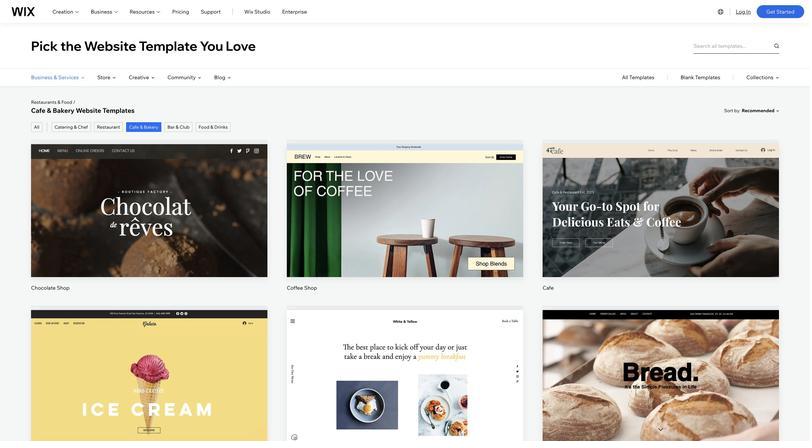 Task type: vqa. For each thing, say whether or not it's contained in the screenshot.
eCommerce Website Sell products and manage fulfillment from one eCommerce platform.
no



Task type: describe. For each thing, give the bounding box(es) containing it.
templates for all templates
[[630, 74, 655, 81]]

pricing
[[172, 8, 189, 15]]

template
[[139, 38, 198, 54]]

& for cafe & bakery website templates
[[47, 106, 51, 115]]

bar
[[168, 124, 175, 130]]

the
[[60, 38, 82, 54]]

edit for cafe
[[656, 198, 666, 204]]

love
[[226, 38, 256, 54]]

store
[[97, 74, 110, 81]]

restaurants & food /
[[31, 99, 75, 105]]

community
[[168, 74, 196, 81]]

edit for coffee shop
[[400, 198, 410, 204]]

support link
[[201, 8, 221, 15]]

blank templates link
[[681, 69, 721, 86]]

0 vertical spatial cafe & bakery website templates - cafe image
[[543, 144, 780, 277]]

bar & club
[[168, 124, 190, 130]]

view for view popup button inside the chocolate shop group
[[143, 220, 155, 226]]

edit button for coffee shop
[[390, 193, 421, 209]]

club
[[180, 124, 190, 130]]

& for bar & club
[[176, 124, 179, 130]]

all link
[[31, 122, 42, 132]]

creation button
[[53, 8, 79, 15]]

wix studio link
[[245, 8, 271, 15]]

blank
[[681, 74, 695, 81]]

view for view popup button inside the coffee shop group
[[399, 220, 411, 226]]

log in
[[736, 8, 751, 15]]

generic categories element
[[622, 69, 780, 86]]

templates for blank templates
[[696, 74, 721, 81]]

language selector, english selected image
[[717, 8, 725, 15]]

wix
[[245, 8, 253, 15]]

catering & chef link
[[52, 122, 91, 132]]

business for business & services
[[31, 74, 53, 81]]

in
[[747, 8, 751, 15]]

wix studio
[[245, 8, 271, 15]]

cafe & bakery website templates - chocolate shop image
[[31, 144, 268, 277]]

all templates
[[622, 74, 655, 81]]

cafe & bakery website templates - ice cream shop image
[[31, 310, 268, 441]]

food & drinks link
[[196, 122, 231, 132]]

sort
[[725, 108, 734, 113]]

coffee shop
[[287, 285, 317, 291]]

& for business & services
[[54, 74, 57, 81]]

categories by subject element
[[31, 69, 231, 86]]

cafe inside group
[[543, 285, 554, 291]]

chef
[[78, 124, 88, 130]]

all for all templates
[[622, 74, 629, 81]]

drinks
[[215, 124, 228, 130]]

you
[[200, 38, 223, 54]]

enterprise link
[[282, 8, 307, 15]]

blank templates
[[681, 74, 721, 81]]

collections
[[747, 74, 774, 81]]

business & services
[[31, 74, 79, 81]]

& for restaurants & food /
[[58, 99, 60, 105]]

enterprise
[[282, 8, 307, 15]]

view button for 'cafe & bakery website templates - bakery' image
[[646, 381, 677, 397]]

cafe & bakery website templates
[[31, 106, 135, 115]]

& for cafe & bakery
[[140, 124, 143, 130]]

sort by:
[[725, 108, 741, 113]]

view for view popup button for 'cafe & bakery website templates - bakery' image
[[655, 386, 667, 393]]

business button
[[91, 8, 118, 15]]

categories. use the left and right arrow keys to navigate the menu element
[[0, 69, 811, 86]]

view button for 'cafe & bakery website templates - coffee shop' image
[[390, 215, 421, 231]]

recommended
[[742, 108, 775, 114]]



Task type: locate. For each thing, give the bounding box(es) containing it.
business for business
[[91, 8, 112, 15]]

edit button inside coffee shop group
[[390, 193, 421, 209]]

1 horizontal spatial cafe & bakery website templates - cafe image
[[543, 144, 780, 277]]

& left bar
[[140, 124, 143, 130]]

bakery for cafe & bakery website templates
[[53, 106, 74, 115]]

shop right chocolate
[[57, 285, 70, 291]]

cafe inside 'link'
[[129, 124, 139, 130]]

& left services on the left top
[[54, 74, 57, 81]]

restaurants
[[31, 99, 56, 105]]

shop right "coffee" on the left bottom of the page
[[304, 285, 317, 291]]

view button
[[134, 215, 165, 231], [390, 215, 421, 231], [646, 215, 677, 231], [134, 381, 165, 397], [390, 381, 421, 397], [646, 381, 677, 397]]

0 vertical spatial business
[[91, 8, 112, 15]]

website up store at the top
[[84, 38, 136, 54]]

edit button for chocolate shop
[[134, 193, 165, 209]]

bakery left bar
[[144, 124, 159, 130]]

all inside generic categories element
[[622, 74, 629, 81]]

edit button inside chocolate shop group
[[134, 193, 165, 209]]

0 vertical spatial website
[[84, 38, 136, 54]]

pick the website template you love
[[31, 38, 256, 54]]

1 horizontal spatial templates
[[630, 74, 655, 81]]

view
[[143, 220, 155, 226], [399, 220, 411, 226], [655, 220, 667, 226], [143, 386, 155, 393], [399, 386, 411, 393], [655, 386, 667, 393]]

catering
[[55, 124, 73, 130]]

&
[[54, 74, 57, 81], [58, 99, 60, 105], [47, 106, 51, 115], [74, 124, 77, 130], [140, 124, 143, 130], [176, 124, 179, 130], [211, 124, 213, 130]]

0 horizontal spatial business
[[31, 74, 53, 81]]

edit button for cafe
[[646, 193, 677, 209]]

1 horizontal spatial food
[[199, 124, 210, 130]]

shop
[[57, 285, 70, 291], [304, 285, 317, 291]]

1 vertical spatial website
[[76, 106, 101, 115]]

1 vertical spatial business
[[31, 74, 53, 81]]

business inside the categories by subject element
[[31, 74, 53, 81]]

resources button
[[130, 8, 161, 15]]

get
[[767, 8, 776, 15]]

shop for chocolate shop
[[57, 285, 70, 291]]

food & drinks
[[199, 124, 228, 130]]

& right bar
[[176, 124, 179, 130]]

1 vertical spatial cafe
[[129, 124, 139, 130]]

1 horizontal spatial shop
[[304, 285, 317, 291]]

chocolate
[[31, 285, 56, 291]]

coffee shop group
[[287, 140, 524, 292]]

cafe & bakery link
[[126, 122, 161, 132]]

0 horizontal spatial food
[[61, 99, 72, 105]]

view button inside chocolate shop group
[[134, 215, 165, 231]]

restaurant
[[97, 124, 120, 130]]

website up chef
[[76, 106, 101, 115]]

get started
[[767, 8, 795, 15]]

by:
[[735, 108, 741, 113]]

1 vertical spatial all
[[34, 124, 39, 130]]

cafe for cafe & bakery website templates
[[31, 106, 45, 115]]

view inside cafe group
[[655, 220, 667, 226]]

services
[[58, 74, 79, 81]]

all templates link
[[622, 69, 655, 86]]

1 vertical spatial bakery
[[144, 124, 159, 130]]

view button inside cafe group
[[646, 215, 677, 231]]

0 horizontal spatial cafe & bakery website templates - cafe image
[[287, 310, 524, 441]]

catering & chef
[[55, 124, 88, 130]]

& inside 'link'
[[140, 124, 143, 130]]

edit button inside cafe group
[[646, 193, 677, 209]]

view button inside coffee shop group
[[390, 215, 421, 231]]

2 shop from the left
[[304, 285, 317, 291]]

chocolate shop group
[[31, 140, 268, 292]]

view for view popup button within the cafe group
[[655, 220, 667, 226]]

all for all
[[34, 124, 39, 130]]

restaurants & food link
[[31, 99, 72, 105]]

restaurant link
[[94, 122, 123, 132]]

0 horizontal spatial shop
[[57, 285, 70, 291]]

templates
[[630, 74, 655, 81], [696, 74, 721, 81], [103, 106, 135, 115]]

business
[[91, 8, 112, 15], [31, 74, 53, 81]]

& left chef
[[74, 124, 77, 130]]

website
[[84, 38, 136, 54], [76, 106, 101, 115]]

2 vertical spatial cafe
[[543, 285, 554, 291]]

1 vertical spatial cafe & bakery website templates - cafe image
[[287, 310, 524, 441]]

bakery for cafe & bakery
[[144, 124, 159, 130]]

get started link
[[757, 5, 805, 18]]

studio
[[255, 8, 271, 15]]

resources
[[130, 8, 155, 15]]

cafe & bakery website templates - coffee shop image
[[287, 144, 524, 277]]

Search search field
[[694, 38, 780, 54]]

1 vertical spatial food
[[199, 124, 210, 130]]

started
[[777, 8, 795, 15]]

all
[[622, 74, 629, 81], [34, 124, 39, 130]]

edit inside cafe group
[[656, 198, 666, 204]]

& for catering & chef
[[74, 124, 77, 130]]

0 vertical spatial cafe
[[31, 106, 45, 115]]

pick
[[31, 38, 58, 54]]

edit for chocolate shop
[[144, 198, 154, 204]]

bar & club link
[[165, 122, 193, 132]]

creative
[[129, 74, 149, 81]]

cafe & bakery
[[129, 124, 159, 130]]

/
[[73, 99, 75, 105]]

support
[[201, 8, 221, 15]]

0 horizontal spatial all
[[34, 124, 39, 130]]

1 horizontal spatial business
[[91, 8, 112, 15]]

1 horizontal spatial cafe
[[129, 124, 139, 130]]

0 horizontal spatial bakery
[[53, 106, 74, 115]]

food left "/"
[[61, 99, 72, 105]]

view for view popup button corresponding to the cafe & bakery website templates - ice cream shop image
[[143, 386, 155, 393]]

& inside the categories by subject element
[[54, 74, 57, 81]]

& left drinks
[[211, 124, 213, 130]]

bakery down the restaurants & food /
[[53, 106, 74, 115]]

2 horizontal spatial cafe
[[543, 285, 554, 291]]

2 horizontal spatial templates
[[696, 74, 721, 81]]

blog
[[214, 74, 226, 81]]

& right restaurants
[[58, 99, 60, 105]]

shop for coffee shop
[[304, 285, 317, 291]]

creation
[[53, 8, 73, 15]]

0 vertical spatial food
[[61, 99, 72, 105]]

pricing link
[[172, 8, 189, 15]]

0 vertical spatial all
[[622, 74, 629, 81]]

0 vertical spatial bakery
[[53, 106, 74, 115]]

view inside coffee shop group
[[399, 220, 411, 226]]

log in link
[[736, 8, 751, 15]]

bakery
[[53, 106, 74, 115], [144, 124, 159, 130]]

& down restaurants & food link
[[47, 106, 51, 115]]

cafe group
[[543, 140, 780, 292]]

cafe & bakery website templates - bakery image
[[543, 310, 780, 441]]

cafe for cafe & bakery
[[129, 124, 139, 130]]

view inside chocolate shop group
[[143, 220, 155, 226]]

food left drinks
[[199, 124, 210, 130]]

coffee
[[287, 285, 303, 291]]

view button for the cafe & bakery website templates - ice cream shop image
[[134, 381, 165, 397]]

& for food & drinks
[[211, 124, 213, 130]]

food
[[61, 99, 72, 105], [199, 124, 210, 130]]

log
[[736, 8, 746, 15]]

business inside popup button
[[91, 8, 112, 15]]

1 horizontal spatial bakery
[[144, 124, 159, 130]]

0 horizontal spatial templates
[[103, 106, 135, 115]]

bakery inside 'link'
[[144, 124, 159, 130]]

edit
[[144, 198, 154, 204], [400, 198, 410, 204], [656, 198, 666, 204], [144, 364, 154, 370], [656, 364, 666, 370]]

edit inside coffee shop group
[[400, 198, 410, 204]]

0 horizontal spatial cafe
[[31, 106, 45, 115]]

chocolate shop
[[31, 285, 70, 291]]

edit button
[[134, 193, 165, 209], [390, 193, 421, 209], [646, 193, 677, 209], [134, 359, 165, 375], [646, 359, 677, 375]]

cafe
[[31, 106, 45, 115], [129, 124, 139, 130], [543, 285, 554, 291]]

1 shop from the left
[[57, 285, 70, 291]]

cafe & bakery website templates - cafe image
[[543, 144, 780, 277], [287, 310, 524, 441]]

view button for cafe & bakery website templates - chocolate shop image
[[134, 215, 165, 231]]

None search field
[[694, 38, 780, 54]]

edit inside chocolate shop group
[[144, 198, 154, 204]]

1 horizontal spatial all
[[622, 74, 629, 81]]



